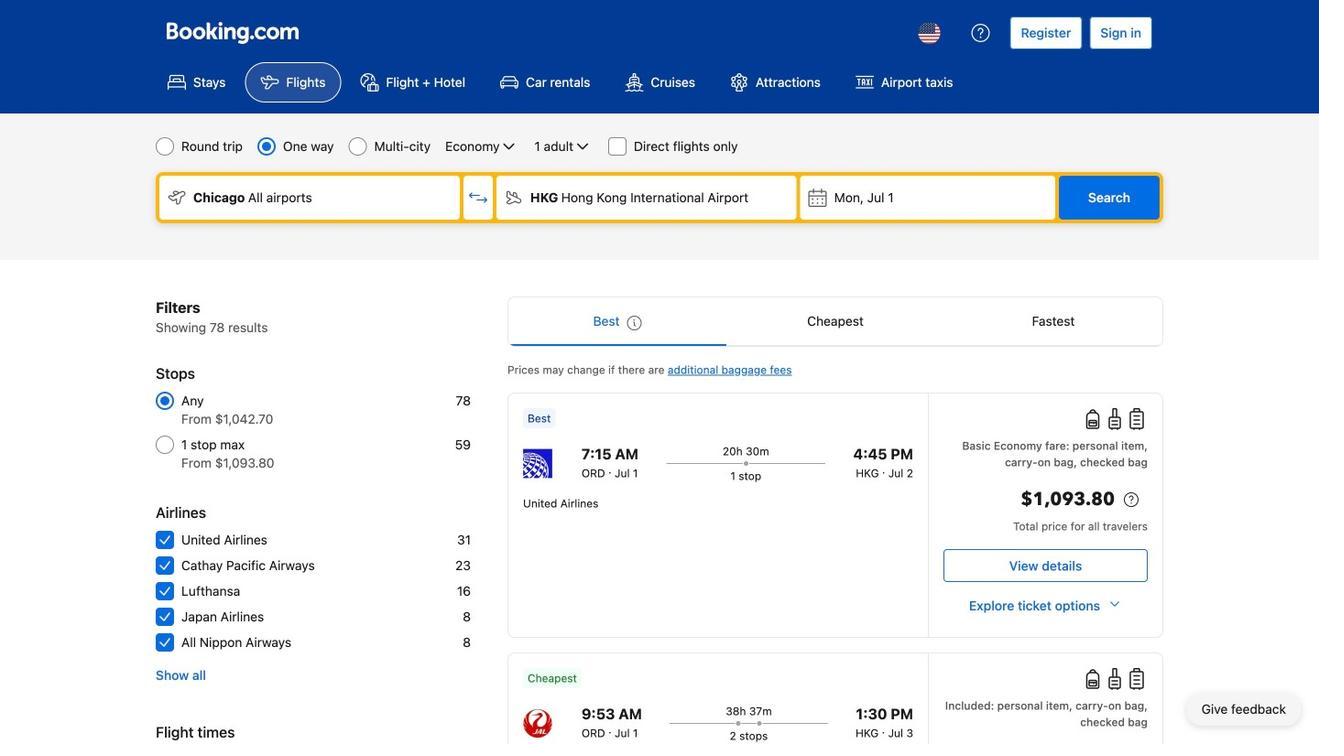 Task type: locate. For each thing, give the bounding box(es) containing it.
best image
[[627, 316, 642, 331]]

tab list
[[508, 298, 1163, 347]]

best image
[[627, 316, 642, 331]]

flights homepage image
[[167, 22, 299, 44]]



Task type: describe. For each thing, give the bounding box(es) containing it.
$1,093.80 region
[[944, 486, 1148, 519]]



Task type: vqa. For each thing, say whether or not it's contained in the screenshot.
tab list
yes



